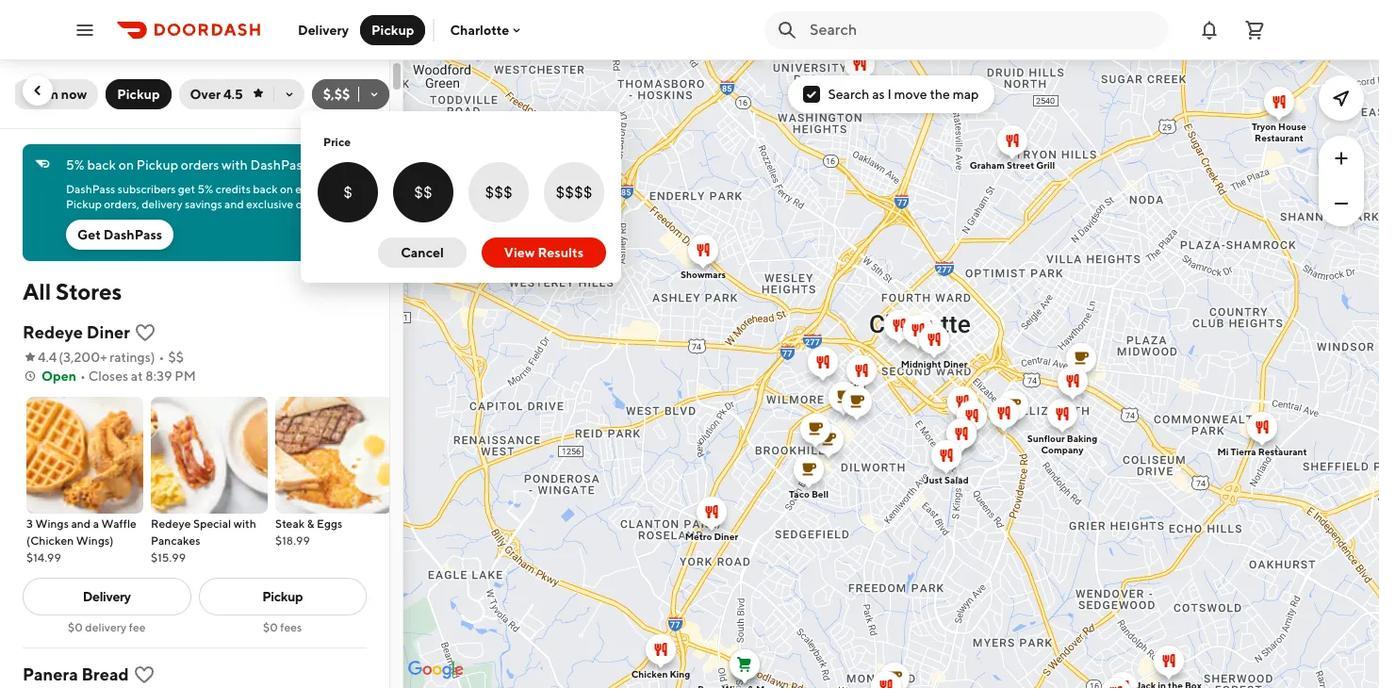 Task type: describe. For each thing, give the bounding box(es) containing it.
savings
[[185, 197, 222, 211]]

$14.99
[[26, 550, 61, 565]]

steak & eggs $18.99
[[275, 517, 342, 548]]

charlotte
[[450, 22, 509, 37]]

results
[[538, 245, 583, 260]]

pickup right now
[[117, 87, 160, 102]]

get
[[77, 227, 101, 242]]

4.4
[[38, 350, 57, 365]]

map region
[[347, 0, 1379, 688]]

dashpass subscribers get 5% credits back on eligible pickup orders, delivery savings and exclusive offers.
[[66, 182, 335, 211]]

as
[[872, 87, 885, 102]]

fees
[[280, 620, 302, 634]]

get
[[178, 182, 195, 196]]

over
[[190, 87, 221, 102]]

redeye special with pancakes $15.99
[[151, 517, 256, 565]]

open now button
[[12, 79, 98, 109]]

and inside 3 wings and a waffle (chicken wings) $14.99
[[71, 517, 91, 531]]

exclusive
[[246, 197, 293, 211]]

0 vertical spatial back
[[87, 157, 116, 172]]

0 horizontal spatial •
[[80, 369, 86, 384]]

get dashpass button
[[66, 220, 174, 250]]

the
[[930, 87, 950, 102]]

delivery for delivery link
[[83, 589, 131, 604]]

move
[[894, 87, 927, 102]]

stores
[[56, 278, 122, 304]]

all
[[23, 278, 51, 304]]

open for open • closes at 8:39 pm
[[41, 369, 76, 384]]

pickup link
[[198, 578, 367, 616]]

$0 delivery fee
[[68, 620, 146, 634]]

panera
[[23, 665, 78, 684]]

$0 fees
[[263, 620, 302, 634]]

$,$$ button
[[312, 79, 389, 109]]

5% inside dashpass subscribers get 5% credits back on eligible pickup orders, delivery savings and exclusive offers.
[[197, 182, 213, 196]]

ratings
[[110, 350, 151, 365]]

orders,
[[104, 197, 139, 211]]

cancel
[[401, 245, 444, 260]]

waffle
[[101, 517, 137, 531]]

click to add this store to your saved list image for redeye diner
[[134, 321, 157, 344]]

• $$
[[159, 350, 184, 365]]

pancakes
[[151, 534, 200, 548]]

closes
[[88, 369, 128, 384]]

delivery inside dashpass subscribers get 5% credits back on eligible pickup orders, delivery savings and exclusive offers.
[[142, 197, 182, 211]]

delivery button
[[287, 15, 360, 45]]

price
[[323, 135, 351, 149]]

with inside redeye special with pancakes $15.99
[[234, 517, 256, 531]]

now
[[61, 87, 87, 102]]

$0 for delivery
[[68, 620, 83, 634]]

&
[[307, 517, 314, 531]]

average rating of 4.4 out of 5 element
[[23, 348, 57, 367]]

pm
[[175, 369, 196, 384]]

Search as I move the map checkbox
[[804, 86, 821, 103]]

0 vertical spatial •
[[159, 350, 164, 365]]

zoom out image
[[1330, 192, 1353, 215]]

$15.99
[[151, 550, 186, 565]]

open menu image
[[74, 18, 96, 41]]

and inside dashpass subscribers get 5% credits back on eligible pickup orders, delivery savings and exclusive offers.
[[224, 197, 244, 211]]

redeye diner
[[23, 322, 130, 342]]

pickup up the $0 fees
[[262, 589, 303, 604]]

( 3,200+ ratings )
[[59, 350, 155, 365]]

eligible
[[295, 182, 333, 196]]

open for open now
[[24, 87, 58, 102]]

bread
[[81, 665, 129, 684]]

map
[[953, 87, 979, 102]]

orders
[[181, 157, 219, 172]]

(chicken
[[26, 534, 74, 548]]

0 vertical spatial dashpass
[[250, 157, 308, 172]]

zoom in image
[[1330, 147, 1353, 170]]

Store search: begin typing to search for stores available on DoorDash text field
[[810, 19, 1157, 40]]

a
[[93, 517, 99, 531]]

special
[[193, 517, 231, 531]]

powered by google image
[[408, 661, 464, 680]]

search as i move the map
[[828, 87, 979, 102]]

cancel button
[[378, 238, 466, 268]]

pickup inside dashpass subscribers get 5% credits back on eligible pickup orders, delivery savings and exclusive offers.
[[66, 197, 102, 211]]

view results button
[[482, 238, 606, 268]]

3,200+
[[63, 350, 107, 365]]

all stores
[[23, 278, 122, 304]]

$,$$
[[323, 87, 350, 102]]



Task type: locate. For each thing, give the bounding box(es) containing it.
None checkbox
[[393, 162, 453, 222], [468, 162, 529, 222], [544, 162, 604, 222], [393, 162, 453, 222], [468, 162, 529, 222], [544, 162, 604, 222]]

wings
[[35, 517, 69, 531]]

pickup up get
[[66, 197, 102, 211]]

view
[[504, 245, 535, 260]]

0 vertical spatial delivery
[[142, 197, 182, 211]]

1 horizontal spatial on
[[280, 182, 293, 196]]

niki's food shop
[[822, 83, 896, 94], [822, 83, 896, 94]]

1 horizontal spatial pickup button
[[360, 15, 426, 45]]

pickup button up $,$$ button
[[360, 15, 426, 45]]

open inside 'button'
[[24, 87, 58, 102]]

and left a at the left bottom
[[71, 517, 91, 531]]

2 vertical spatial dashpass
[[104, 227, 162, 242]]

delivery up $0 delivery fee
[[83, 589, 131, 604]]

1 horizontal spatial 5%
[[197, 182, 213, 196]]

1 vertical spatial open
[[41, 369, 76, 384]]

1 horizontal spatial back
[[253, 182, 278, 196]]

$$
[[168, 350, 184, 365]]

0 vertical spatial with
[[222, 157, 248, 172]]

eggs
[[317, 517, 342, 531]]

previous image
[[30, 83, 45, 98]]

search
[[828, 87, 869, 102]]

baking
[[1066, 433, 1097, 444], [1066, 433, 1097, 444]]

1 vertical spatial pickup button
[[106, 79, 171, 109]]

0 vertical spatial click to add this store to your saved list image
[[134, 321, 157, 344]]

charlotte button
[[450, 22, 524, 37]]

2 $0 from the left
[[263, 620, 278, 634]]

0 vertical spatial open
[[24, 87, 58, 102]]

showmars
[[680, 269, 725, 280], [680, 269, 725, 280]]

back inside dashpass subscribers get 5% credits back on eligible pickup orders, delivery savings and exclusive offers.
[[253, 182, 278, 196]]

1 horizontal spatial delivery
[[298, 22, 349, 37]]

3 wings and a waffle (chicken wings) $14.99
[[26, 517, 137, 565]]

redeye special with pancakes image
[[151, 397, 268, 514]]

1 vertical spatial 5%
[[197, 182, 213, 196]]

4.5
[[223, 87, 243, 102]]

click to add this store to your saved list image for panera bread
[[133, 664, 155, 686]]

0 horizontal spatial back
[[87, 157, 116, 172]]

cracker barrel
[[476, 249, 539, 260], [476, 249, 539, 260]]

with up credits
[[222, 157, 248, 172]]

midnight diner graham street grill
[[900, 159, 1055, 370], [900, 159, 1055, 370]]

0 vertical spatial on
[[119, 157, 134, 172]]

view results
[[504, 245, 583, 260]]

niki's
[[822, 83, 847, 94], [822, 83, 847, 94]]

5% back on pickup orders with dashpass
[[66, 157, 308, 172]]

taco
[[788, 488, 809, 500], [788, 488, 809, 500]]

1 $0 from the left
[[68, 620, 83, 634]]

shop
[[873, 83, 896, 94], [873, 83, 896, 94]]

open down '('
[[41, 369, 76, 384]]

0 vertical spatial 5%
[[66, 157, 84, 172]]

1 vertical spatial delivery
[[83, 589, 131, 604]]

3
[[26, 517, 33, 531]]

company
[[1041, 444, 1083, 455], [1041, 444, 1083, 455]]

delivery for "delivery" "button"
[[298, 22, 349, 37]]

on up subscribers
[[119, 157, 134, 172]]

and down credits
[[224, 197, 244, 211]]

king
[[669, 668, 690, 680], [669, 668, 690, 680]]

midnight
[[900, 358, 941, 370], [900, 358, 941, 370]]

just
[[924, 474, 942, 485], [924, 474, 942, 485]]

with right the special
[[234, 517, 256, 531]]

sunflour baking company
[[1027, 433, 1097, 455], [1027, 433, 1097, 455]]

food
[[849, 83, 872, 94], [849, 83, 872, 94]]

1 horizontal spatial $0
[[263, 620, 278, 634]]

back up the exclusive
[[253, 182, 278, 196]]

5%
[[66, 157, 84, 172], [197, 182, 213, 196]]

credits
[[216, 182, 251, 196]]

dashpass down orders,
[[104, 227, 162, 242]]

fee
[[129, 620, 146, 634]]

)
[[151, 350, 155, 365]]

0 horizontal spatial delivery
[[83, 589, 131, 604]]

panera bread
[[23, 665, 129, 684]]

notification bell image
[[1198, 18, 1221, 41]]

1 vertical spatial and
[[71, 517, 91, 531]]

barrel
[[513, 249, 539, 260], [513, 249, 539, 260]]

0 horizontal spatial delivery
[[85, 620, 127, 634]]

0 horizontal spatial $0
[[68, 620, 83, 634]]

over 4.5 button
[[179, 79, 304, 109]]

offers.
[[296, 197, 328, 211]]

delivery inside "button"
[[298, 22, 349, 37]]

1 vertical spatial redeye
[[151, 517, 191, 531]]

click to add this store to your saved list image right bread
[[133, 664, 155, 686]]

wings)
[[76, 534, 114, 548]]

0 horizontal spatial 5%
[[66, 157, 84, 172]]

click to add this store to your saved list image
[[134, 321, 157, 344], [133, 664, 155, 686]]

1 horizontal spatial delivery
[[142, 197, 182, 211]]

open now
[[24, 87, 87, 102]]

recenter the map image
[[1330, 87, 1353, 109]]

8:39
[[145, 369, 172, 384]]

redeye
[[23, 322, 83, 342], [151, 517, 191, 531]]

mi tierra restaurant
[[1217, 446, 1306, 457], [1217, 446, 1306, 457]]

bell
[[811, 488, 828, 500], [811, 488, 828, 500]]

tryon house restaurant
[[1251, 121, 1306, 143], [1251, 121, 1306, 143]]

grill
[[1036, 159, 1055, 171], [1036, 159, 1055, 171]]

redeye up pancakes
[[151, 517, 191, 531]]

0 vertical spatial redeye
[[23, 322, 83, 342]]

cracker
[[476, 249, 511, 260], [476, 249, 511, 260]]

mi
[[1217, 446, 1228, 457], [1217, 446, 1228, 457]]

open • closes at 8:39 pm
[[41, 369, 196, 384]]

on
[[119, 157, 134, 172], [280, 182, 293, 196]]

dashpass up the exclusive
[[250, 157, 308, 172]]

street
[[1006, 159, 1034, 171], [1006, 159, 1034, 171]]

1 vertical spatial dashpass
[[66, 182, 115, 196]]

delivery down delivery link
[[85, 620, 127, 634]]

$0
[[68, 620, 83, 634], [263, 620, 278, 634]]

steak & eggs image
[[275, 397, 392, 514]]

• down 3,200+
[[80, 369, 86, 384]]

just salad
[[924, 474, 968, 485], [924, 474, 968, 485]]

subscribers
[[118, 182, 176, 196]]

3 wings and a waffle (chicken wings) image
[[26, 397, 143, 514]]

1 vertical spatial back
[[253, 182, 278, 196]]

•
[[159, 350, 164, 365], [80, 369, 86, 384]]

pickup right "delivery" "button"
[[371, 22, 414, 37]]

0 horizontal spatial pickup button
[[106, 79, 171, 109]]

and
[[224, 197, 244, 211], [71, 517, 91, 531]]

0 horizontal spatial on
[[119, 157, 134, 172]]

1 horizontal spatial and
[[224, 197, 244, 211]]

5% down now
[[66, 157, 84, 172]]

1 horizontal spatial redeye
[[151, 517, 191, 531]]

chicken
[[631, 668, 667, 680], [631, 668, 667, 680]]

taco bell
[[788, 488, 828, 500], [788, 488, 828, 500]]

metro
[[685, 531, 712, 542], [685, 531, 712, 542]]

$18.99
[[275, 534, 310, 548]]

redeye inside redeye special with pancakes $15.99
[[151, 517, 191, 531]]

get dashpass
[[77, 227, 162, 242]]

• right )
[[159, 350, 164, 365]]

$0 for pickup
[[263, 620, 278, 634]]

5% up savings
[[197, 182, 213, 196]]

0 vertical spatial delivery
[[298, 22, 349, 37]]

at
[[131, 369, 143, 384]]

diner
[[87, 322, 130, 342], [943, 358, 967, 370], [943, 358, 967, 370], [714, 531, 738, 542], [714, 531, 738, 542]]

house
[[1278, 121, 1306, 132], [1278, 121, 1306, 132]]

1 vertical spatial •
[[80, 369, 86, 384]]

dashpass inside dashpass subscribers get 5% credits back on eligible pickup orders, delivery savings and exclusive offers.
[[66, 182, 115, 196]]

0 items, open order cart image
[[1243, 18, 1266, 41]]

1 vertical spatial delivery
[[85, 620, 127, 634]]

1 horizontal spatial •
[[159, 350, 164, 365]]

over 4.5
[[190, 87, 243, 102]]

salad
[[944, 474, 968, 485], [944, 474, 968, 485]]

back up orders,
[[87, 157, 116, 172]]

0 vertical spatial pickup button
[[360, 15, 426, 45]]

click to add this store to your saved list image up )
[[134, 321, 157, 344]]

tierra
[[1230, 446, 1256, 457], [1230, 446, 1256, 457]]

sunflour
[[1027, 433, 1064, 444], [1027, 433, 1064, 444]]

redeye for redeye special with pancakes $15.99
[[151, 517, 191, 531]]

redeye up the 4.4 at the left
[[23, 322, 83, 342]]

open left now
[[24, 87, 58, 102]]

(
[[59, 350, 63, 365]]

1 vertical spatial click to add this store to your saved list image
[[133, 664, 155, 686]]

i
[[887, 87, 891, 102]]

0 horizontal spatial and
[[71, 517, 91, 531]]

redeye for redeye diner
[[23, 322, 83, 342]]

metro diner
[[685, 531, 738, 542], [685, 531, 738, 542]]

delivery link
[[23, 578, 191, 616]]

dashpass up orders,
[[66, 182, 115, 196]]

tryon
[[1251, 121, 1276, 132], [1251, 121, 1276, 132]]

steak
[[275, 517, 305, 531]]

with
[[222, 157, 248, 172], [234, 517, 256, 531]]

pickup up subscribers
[[137, 157, 178, 172]]

on inside dashpass subscribers get 5% credits back on eligible pickup orders, delivery savings and exclusive offers.
[[280, 182, 293, 196]]

delivery
[[298, 22, 349, 37], [83, 589, 131, 604]]

delivery down subscribers
[[142, 197, 182, 211]]

dashpass
[[250, 157, 308, 172], [66, 182, 115, 196], [104, 227, 162, 242]]

None checkbox
[[318, 162, 378, 222]]

dashpass inside button
[[104, 227, 162, 242]]

$0 left fees
[[263, 620, 278, 634]]

on up the exclusive
[[280, 182, 293, 196]]

0 vertical spatial and
[[224, 197, 244, 211]]

1 vertical spatial on
[[280, 182, 293, 196]]

pickup button right now
[[106, 79, 171, 109]]

$0 down delivery link
[[68, 620, 83, 634]]

1 vertical spatial with
[[234, 517, 256, 531]]

pickup
[[371, 22, 414, 37], [117, 87, 160, 102], [137, 157, 178, 172], [66, 197, 102, 211], [262, 589, 303, 604]]

0 horizontal spatial redeye
[[23, 322, 83, 342]]

delivery up "$,$$"
[[298, 22, 349, 37]]



Task type: vqa. For each thing, say whether or not it's contained in the screenshot.
Taco Bell
yes



